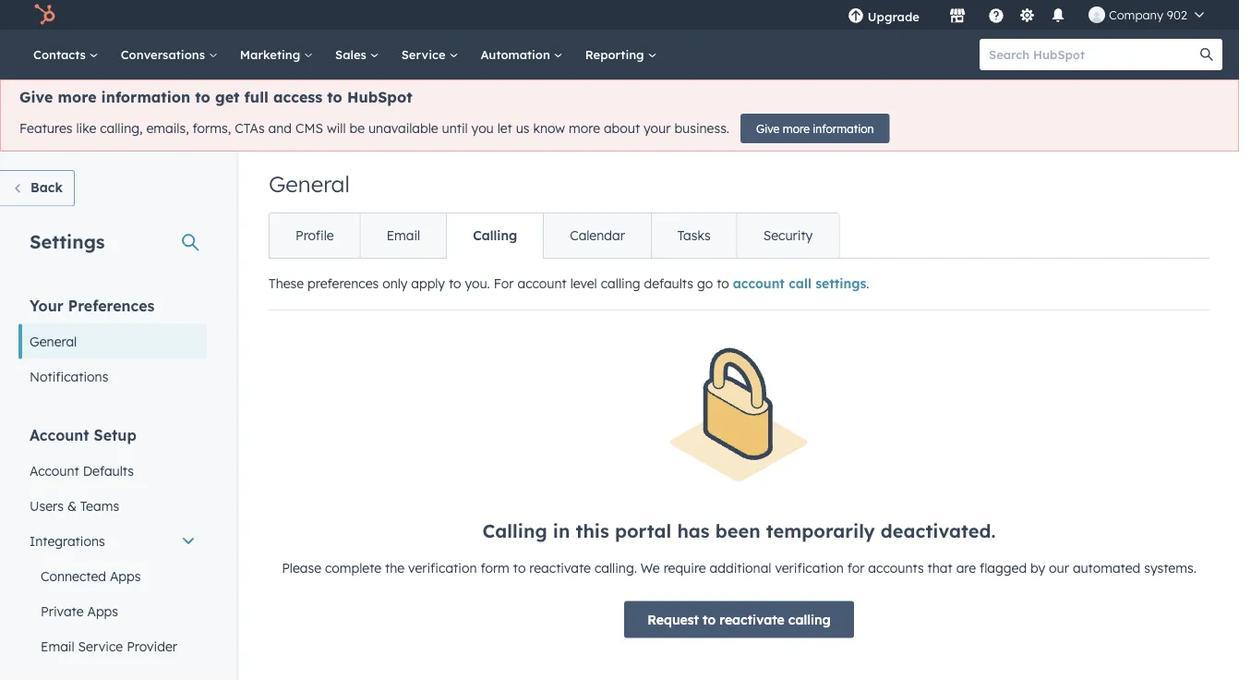 Task type: locate. For each thing, give the bounding box(es) containing it.
calling inside alert
[[483, 519, 548, 542]]

1 vertical spatial calling
[[789, 611, 831, 627]]

information for give more information to get full access to hubspot
[[101, 88, 191, 106]]

marketing link
[[229, 30, 324, 79]]

1 horizontal spatial general
[[269, 170, 350, 198]]

upgrade image
[[848, 8, 865, 25]]

calling
[[601, 275, 641, 292], [789, 611, 831, 627]]

defaults
[[644, 275, 694, 292]]

give for give more information to get full access to hubspot
[[19, 88, 53, 106]]

tasks
[[678, 227, 711, 243]]

automation link
[[470, 30, 574, 79]]

general down 'your'
[[30, 333, 77, 349]]

teams
[[80, 498, 119, 514]]

give right business. at the right top of the page
[[757, 121, 780, 135]]

sales link
[[324, 30, 391, 79]]

apps up email service provider
[[87, 603, 118, 619]]

to right request
[[703, 611, 716, 627]]

give more information to get full access to hubspot
[[19, 88, 413, 106]]

0 horizontal spatial general
[[30, 333, 77, 349]]

1 vertical spatial calling
[[483, 519, 548, 542]]

to left get
[[195, 88, 211, 106]]

0 horizontal spatial verification
[[408, 559, 477, 575]]

know
[[534, 120, 566, 136]]

0 vertical spatial calling
[[473, 227, 518, 243]]

to
[[195, 88, 211, 106], [327, 88, 343, 106], [449, 275, 462, 292], [717, 275, 730, 292], [514, 559, 526, 575], [703, 611, 716, 627]]

company 902 button
[[1078, 0, 1216, 30]]

calling up the for
[[473, 227, 518, 243]]

verification right the
[[408, 559, 477, 575]]

verification
[[408, 559, 477, 575], [776, 559, 844, 575]]

1 vertical spatial service
[[78, 638, 123, 654]]

1 vertical spatial information
[[813, 121, 874, 135]]

1 horizontal spatial information
[[813, 121, 874, 135]]

1 vertical spatial email
[[41, 638, 74, 654]]

provider
[[127, 638, 177, 654]]

Search HubSpot search field
[[980, 39, 1207, 70]]

service inside service link
[[402, 47, 449, 62]]

reactivate inside button
[[720, 611, 785, 627]]

account setup
[[30, 425, 137, 444]]

general
[[269, 170, 350, 198], [30, 333, 77, 349]]

0 vertical spatial account
[[30, 425, 89, 444]]

will
[[327, 120, 346, 136]]

private apps link
[[18, 594, 207, 629]]

account up account defaults
[[30, 425, 89, 444]]

0 vertical spatial general
[[269, 170, 350, 198]]

apps down integrations button
[[110, 568, 141, 584]]

request
[[648, 611, 699, 627]]

conversations
[[121, 47, 209, 62]]

about
[[604, 120, 640, 136]]

1 account from the left
[[518, 275, 567, 292]]

1 horizontal spatial give
[[757, 121, 780, 135]]

1 vertical spatial apps
[[87, 603, 118, 619]]

to up will
[[327, 88, 343, 106]]

settings
[[30, 230, 105, 253]]

search button
[[1192, 39, 1223, 70]]

calling,
[[100, 120, 143, 136]]

email inside account setup element
[[41, 638, 74, 654]]

help button
[[981, 0, 1013, 30]]

0 vertical spatial calling
[[601, 275, 641, 292]]

0 vertical spatial service
[[402, 47, 449, 62]]

ctas
[[235, 120, 265, 136]]

been
[[716, 519, 761, 542]]

that
[[928, 559, 953, 575]]

help image
[[989, 8, 1005, 25]]

reactivate down additional
[[720, 611, 785, 627]]

service up hubspot
[[402, 47, 449, 62]]

calling for calling in this portal has been temporarily deactivated.
[[483, 519, 548, 542]]

company
[[1110, 7, 1164, 22]]

temporarily
[[767, 519, 876, 542]]

apps
[[110, 568, 141, 584], [87, 603, 118, 619]]

calling link
[[446, 213, 543, 258]]

integrations button
[[18, 523, 207, 559]]

0 horizontal spatial information
[[101, 88, 191, 106]]

to left you.
[[449, 275, 462, 292]]

our
[[1050, 559, 1070, 575]]

profile link
[[270, 213, 360, 258]]

1 horizontal spatial calling
[[789, 611, 831, 627]]

email for email
[[387, 227, 421, 243]]

integrations
[[30, 533, 105, 549]]

1 account from the top
[[30, 425, 89, 444]]

contacts link
[[22, 30, 110, 79]]

0 vertical spatial apps
[[110, 568, 141, 584]]

please complete the verification form to reactivate calling. we require additional verification for accounts that are flagged by our automated systems.
[[282, 559, 1197, 575]]

account left call
[[733, 275, 785, 292]]

1 horizontal spatial service
[[402, 47, 449, 62]]

2 horizontal spatial more
[[783, 121, 810, 135]]

call
[[789, 275, 812, 292]]

0 horizontal spatial email
[[41, 638, 74, 654]]

users
[[30, 498, 64, 514]]

account right the for
[[518, 275, 567, 292]]

more
[[58, 88, 97, 106], [569, 120, 601, 136], [783, 121, 810, 135]]

portal
[[615, 519, 672, 542]]

service link
[[391, 30, 470, 79]]

tasks link
[[651, 213, 737, 258]]

0 horizontal spatial account
[[518, 275, 567, 292]]

calling down please complete the verification form to reactivate calling. we require additional verification for accounts that are flagged by our automated systems.
[[789, 611, 831, 627]]

2 verification from the left
[[776, 559, 844, 575]]

.
[[867, 275, 870, 292]]

these preferences only apply to you. for account level calling defaults go to account call settings .
[[269, 275, 870, 292]]

account up users
[[30, 462, 79, 479]]

give up features
[[19, 88, 53, 106]]

notifications image
[[1050, 8, 1067, 25]]

1 vertical spatial general
[[30, 333, 77, 349]]

0 vertical spatial email
[[387, 227, 421, 243]]

0 horizontal spatial reactivate
[[530, 559, 591, 575]]

1 vertical spatial give
[[757, 121, 780, 135]]

0 horizontal spatial give
[[19, 88, 53, 106]]

menu
[[835, 0, 1218, 30]]

for
[[494, 275, 514, 292]]

settings
[[816, 275, 867, 292]]

verification down temporarily
[[776, 559, 844, 575]]

account setup element
[[18, 425, 207, 680]]

email
[[387, 227, 421, 243], [41, 638, 74, 654]]

reactivate
[[530, 559, 591, 575], [720, 611, 785, 627]]

navigation
[[269, 213, 840, 259]]

1 horizontal spatial account
[[733, 275, 785, 292]]

features like calling, emails, forms, ctas and cms will be unavailable until you let us know more about your business.
[[19, 120, 730, 136]]

1 horizontal spatial verification
[[776, 559, 844, 575]]

general inside your preferences element
[[30, 333, 77, 349]]

this
[[576, 519, 610, 542]]

0 vertical spatial give
[[19, 88, 53, 106]]

to right form
[[514, 559, 526, 575]]

unavailable
[[369, 120, 438, 136]]

calling in this portal has been temporarily deactivated. alert
[[269, 347, 1210, 660]]

1 vertical spatial account
[[30, 462, 79, 479]]

back
[[30, 179, 63, 195]]

service down private apps link
[[78, 638, 123, 654]]

notifications link
[[18, 359, 207, 394]]

settings image
[[1019, 8, 1036, 24]]

email up only
[[387, 227, 421, 243]]

email link
[[360, 213, 446, 258]]

calling up form
[[483, 519, 548, 542]]

2 account from the top
[[30, 462, 79, 479]]

your preferences element
[[18, 295, 207, 394]]

1 horizontal spatial more
[[569, 120, 601, 136]]

calling right level
[[601, 275, 641, 292]]

0 horizontal spatial service
[[78, 638, 123, 654]]

get
[[215, 88, 240, 106]]

navigation containing profile
[[269, 213, 840, 259]]

please
[[282, 559, 322, 575]]

search image
[[1201, 48, 1214, 61]]

account
[[518, 275, 567, 292], [733, 275, 785, 292]]

0 vertical spatial information
[[101, 88, 191, 106]]

0 horizontal spatial more
[[58, 88, 97, 106]]

information inside give more information link
[[813, 121, 874, 135]]

calendar
[[570, 227, 625, 243]]

general up profile
[[269, 170, 350, 198]]

account
[[30, 425, 89, 444], [30, 462, 79, 479]]

1 vertical spatial reactivate
[[720, 611, 785, 627]]

1 horizontal spatial email
[[387, 227, 421, 243]]

give more information
[[757, 121, 874, 135]]

setup
[[94, 425, 137, 444]]

reactivate down the in on the left bottom of the page
[[530, 559, 591, 575]]

service
[[402, 47, 449, 62], [78, 638, 123, 654]]

1 horizontal spatial reactivate
[[720, 611, 785, 627]]

email down private
[[41, 638, 74, 654]]



Task type: describe. For each thing, give the bounding box(es) containing it.
information for give more information
[[813, 121, 874, 135]]

service inside email service provider link
[[78, 638, 123, 654]]

account for account defaults
[[30, 462, 79, 479]]

hubspot image
[[33, 4, 55, 26]]

level
[[571, 275, 598, 292]]

automation
[[481, 47, 554, 62]]

deactivated.
[[881, 519, 996, 542]]

marketplaces image
[[950, 8, 966, 25]]

let
[[498, 120, 513, 136]]

require
[[664, 559, 707, 575]]

reporting link
[[574, 30, 668, 79]]

calling.
[[595, 559, 637, 575]]

be
[[350, 120, 365, 136]]

security
[[764, 227, 813, 243]]

preferences
[[68, 296, 155, 315]]

more for give more information to get full access to hubspot
[[58, 88, 97, 106]]

to right go
[[717, 275, 730, 292]]

back link
[[0, 170, 75, 207]]

calling for calling
[[473, 227, 518, 243]]

0 vertical spatial reactivate
[[530, 559, 591, 575]]

email service provider link
[[18, 629, 207, 664]]

for
[[848, 559, 865, 575]]

settings link
[[1016, 5, 1039, 24]]

systems.
[[1145, 559, 1197, 575]]

email service provider
[[41, 638, 177, 654]]

calendar link
[[543, 213, 651, 258]]

are
[[957, 559, 977, 575]]

private apps
[[41, 603, 118, 619]]

2 account from the left
[[733, 275, 785, 292]]

form
[[481, 559, 510, 575]]

0 horizontal spatial calling
[[601, 275, 641, 292]]

users & teams link
[[18, 488, 207, 523]]

general link
[[18, 324, 207, 359]]

apps for private apps
[[87, 603, 118, 619]]

upgrade
[[868, 9, 920, 24]]

in
[[553, 519, 570, 542]]

calling in this portal has been temporarily deactivated.
[[483, 519, 996, 542]]

contacts
[[33, 47, 89, 62]]

give for give more information
[[757, 121, 780, 135]]

email for email service provider
[[41, 638, 74, 654]]

apps for connected apps
[[110, 568, 141, 584]]

mateo roberts image
[[1089, 6, 1106, 23]]

your
[[644, 120, 671, 136]]

your
[[30, 296, 64, 315]]

forms,
[[193, 120, 231, 136]]

emails,
[[146, 120, 189, 136]]

access
[[273, 88, 323, 106]]

has
[[678, 519, 710, 542]]

flagged
[[980, 559, 1028, 575]]

hubspot link
[[22, 4, 69, 26]]

only
[[383, 275, 408, 292]]

go
[[697, 275, 713, 292]]

users & teams
[[30, 498, 119, 514]]

connected apps link
[[18, 559, 207, 594]]

apply
[[411, 275, 445, 292]]

you.
[[465, 275, 490, 292]]

until
[[442, 120, 468, 136]]

more for give more information
[[783, 121, 810, 135]]

reporting
[[586, 47, 648, 62]]

company 902
[[1110, 7, 1188, 22]]

to inside request to reactivate calling button
[[703, 611, 716, 627]]

defaults
[[83, 462, 134, 479]]

the
[[385, 559, 405, 575]]

and
[[269, 120, 292, 136]]

conversations link
[[110, 30, 229, 79]]

automated
[[1074, 559, 1141, 575]]

marketplaces button
[[939, 0, 977, 30]]

account defaults
[[30, 462, 134, 479]]

sales
[[335, 47, 370, 62]]

preferences
[[308, 275, 379, 292]]

1 verification from the left
[[408, 559, 477, 575]]

&
[[67, 498, 77, 514]]

your preferences
[[30, 296, 155, 315]]

give more information link
[[741, 114, 890, 143]]

account call settings link
[[733, 275, 867, 292]]

private
[[41, 603, 84, 619]]

notifications
[[30, 368, 108, 384]]

account for account setup
[[30, 425, 89, 444]]

connected
[[41, 568, 106, 584]]

menu containing company 902
[[835, 0, 1218, 30]]

full
[[244, 88, 269, 106]]

us
[[516, 120, 530, 136]]

request to reactivate calling button
[[625, 601, 854, 638]]

profile
[[296, 227, 334, 243]]

you
[[472, 120, 494, 136]]

calling inside button
[[789, 611, 831, 627]]

notifications button
[[1043, 0, 1074, 30]]

request to reactivate calling
[[648, 611, 831, 627]]

connected apps
[[41, 568, 141, 584]]

by
[[1031, 559, 1046, 575]]

marketing
[[240, 47, 304, 62]]

account defaults link
[[18, 453, 207, 488]]



Task type: vqa. For each thing, say whether or not it's contained in the screenshot.
Contacts
yes



